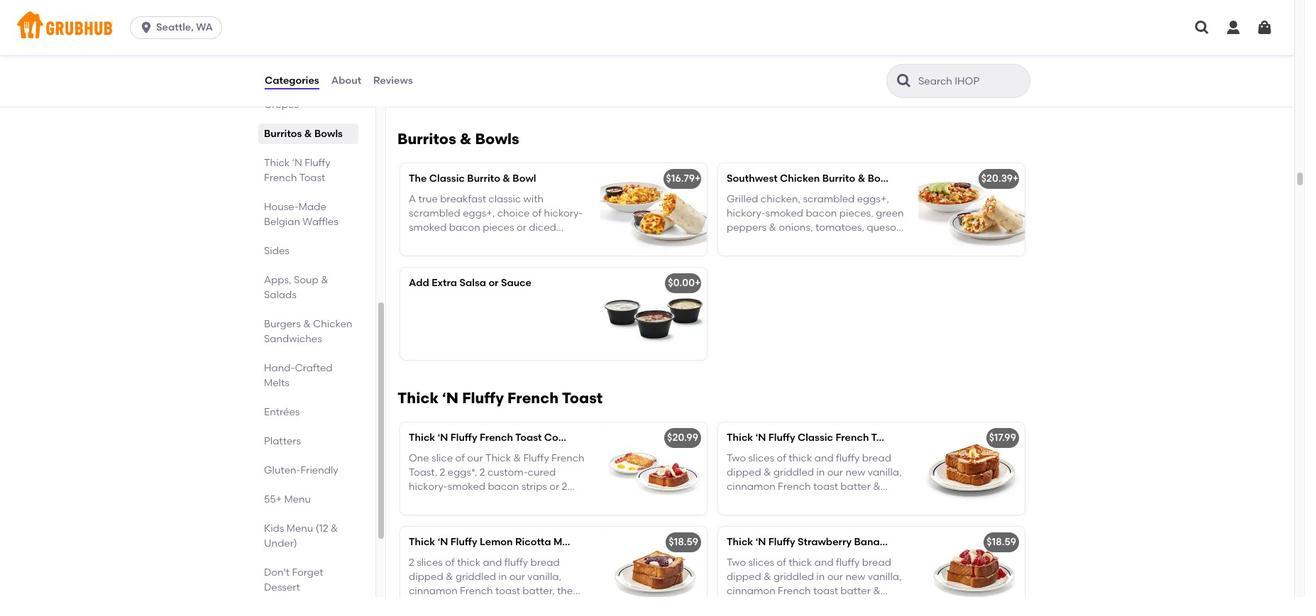Task type: locate. For each thing, give the bounding box(es) containing it.
1 cinnamon from the top
[[727, 481, 776, 493]]

thick 'n fluffy french toast combo image
[[601, 423, 707, 515]]

two up sugar.
[[727, 452, 746, 464]]

dipped inside two slices of thick and fluffy bread dipped & griddled in our new vanilla, cinnamon french toast batter
[[727, 571, 761, 583]]

with up "squeeze"
[[533, 37, 553, 49]]

in inside two slices of thick and fluffy bread dipped & griddled in our new vanilla, cinnamon french toast batter & topped with butter & powdered sugar.
[[817, 466, 825, 478]]

svg image
[[1225, 19, 1242, 36], [1257, 19, 1274, 36]]

1 vertical spatial toast
[[814, 585, 838, 597]]

1 $18.59 from the left
[[669, 536, 699, 548]]

toast up made
[[299, 172, 325, 184]]

thick for classic
[[789, 452, 812, 464]]

dipped down sugar.
[[727, 571, 761, 583]]

ricotta
[[515, 536, 551, 548]]

or
[[489, 277, 499, 289], [550, 481, 560, 493]]

1 horizontal spatial chicken
[[780, 173, 820, 185]]

dipped inside two slices of thick and fluffy bread dipped & griddled in our new vanilla, cinnamon french toast batter & topped with butter & powdered sugar.
[[727, 466, 761, 478]]

in down strawberry
[[817, 571, 825, 583]]

thick inside one slice of our thick & fluffy french toast, 2 eggs*, 2 custom-cured hickory-smoked bacon strips or 2 pork sausage links & golden hash browns.
[[485, 452, 511, 464]]

1 vertical spatial in
[[817, 571, 825, 583]]

extra
[[432, 277, 457, 289]]

vanilla, for two slices of thick and fluffy bread dipped & griddled in our new vanilla, cinnamon french toast batter
[[868, 571, 902, 583]]

0 vertical spatial new
[[846, 466, 866, 478]]

of down the thick 'n fluffy strawberry banana french toast
[[777, 556, 787, 568]]

thick 'n fluffy french toast
[[264, 157, 331, 184], [398, 389, 603, 407]]

0 horizontal spatial burrito
[[467, 173, 500, 185]]

burritos & bowls up the classic burrito & bowl
[[398, 130, 519, 148]]

1 horizontal spatial burritos & bowls
[[398, 130, 519, 148]]

& inside 'sweet & savory crepes'
[[296, 84, 303, 96]]

thick inside two slices of thick and fluffy bread dipped & griddled in our new vanilla, cinnamon french toast batter & topped with butter & powdered sugar.
[[789, 452, 812, 464]]

2 up the chicken,
[[727, 37, 732, 49]]

2 new from the top
[[846, 571, 866, 583]]

cinnamon inside two slices of thick and fluffy bread dipped & griddled in our new vanilla, cinnamon french toast batter
[[727, 585, 776, 597]]

griddled inside two slices of thick and fluffy bread dipped & griddled in our new vanilla, cinnamon french toast batter & topped with butter & powdered sugar.
[[774, 466, 814, 478]]

french up butter
[[778, 481, 811, 493]]

sausage
[[433, 495, 474, 507]]

gluten-friendly
[[264, 464, 338, 476]]

two inside two slices of thick and fluffy bread dipped & griddled in our new vanilla, cinnamon french toast batter & topped with butter & powdered sugar.
[[727, 452, 746, 464]]

salsa
[[460, 277, 486, 289]]

chicken right southwest
[[780, 173, 820, 185]]

toast inside thick 'n fluffy french toast
[[299, 172, 325, 184]]

burritos & bowls down crepes
[[264, 128, 343, 140]]

0 vertical spatial toast
[[814, 481, 838, 493]]

0 horizontal spatial bowl
[[513, 173, 536, 185]]

fluffy for french
[[836, 452, 860, 464]]

1 fluffy from the top
[[836, 452, 860, 464]]

chicken up sandwiches
[[313, 318, 353, 330]]

2 vertical spatial our
[[827, 571, 843, 583]]

hand-crafted melts
[[264, 362, 333, 389]]

burgers & chicken sandwiches
[[264, 318, 353, 345]]

about button
[[331, 55, 362, 106]]

an
[[457, 66, 469, 78]]

our down the thick 'n fluffy strawberry banana french toast
[[827, 571, 843, 583]]

2 slices from the top
[[749, 556, 775, 568]]

2 vanilla, from the top
[[868, 571, 902, 583]]

0 vertical spatial topped
[[495, 37, 531, 49]]

2 bread from the top
[[862, 556, 892, 568]]

southwest chicken burrito & bowl
[[727, 173, 892, 185]]

thick
[[789, 452, 812, 464], [789, 556, 812, 568]]

toast inside two slices of thick and fluffy bread dipped & griddled in our new vanilla, cinnamon french toast batter & topped with butter & powdered sugar.
[[814, 481, 838, 493]]

1 new from the top
[[846, 466, 866, 478]]

and for strawberry
[[815, 556, 834, 568]]

1 horizontal spatial svg image
[[1194, 19, 1211, 36]]

1 horizontal spatial thick 'n fluffy french toast
[[398, 389, 603, 407]]

banana
[[854, 536, 893, 548]]

0 vertical spatial bread
[[862, 452, 892, 464]]

1 vertical spatial dipped
[[727, 571, 761, 583]]

2
[[727, 37, 732, 49], [440, 466, 445, 478], [480, 466, 485, 478], [562, 481, 567, 493]]

+
[[695, 173, 701, 185], [1013, 173, 1019, 185], [695, 277, 701, 289]]

2 two from the top
[[727, 556, 746, 568]]

don't forget dessert
[[264, 566, 323, 593]]

topped up sugar.
[[727, 495, 762, 507]]

1 and from the top
[[815, 452, 834, 464]]

0 vertical spatial vanilla,
[[868, 466, 902, 478]]

1 bowl from the left
[[513, 173, 536, 185]]

1 in from the top
[[817, 466, 825, 478]]

apps, soup & salads
[[264, 274, 328, 301]]

of inside one slice of our thick & fluffy french toast, 2 eggs*, 2 custom-cured hickory-smoked bacon strips or 2 pork sausage links & golden hash browns.
[[455, 452, 465, 464]]

bread
[[862, 452, 892, 464], [862, 556, 892, 568]]

2 horizontal spatial with
[[835, 37, 855, 49]]

griddled down strawberry
[[774, 571, 814, 583]]

1 vertical spatial menu
[[287, 522, 313, 535]]

'n inside thick 'n fluffy french toast
[[292, 157, 302, 169]]

burritos
[[264, 128, 302, 140], [398, 130, 456, 148]]

slices inside two slices of thick and fluffy bread dipped & griddled in our new vanilla, cinnamon french toast batter
[[749, 556, 775, 568]]

slices inside two slices of thick and fluffy bread dipped & griddled in our new vanilla, cinnamon french toast batter & topped with butter & powdered sugar.
[[749, 452, 775, 464]]

golden
[[509, 495, 543, 507]]

2 toast from the top
[[814, 585, 838, 597]]

new inside two slices of thick and fluffy bread dipped & griddled in our new vanilla, cinnamon french toast batter
[[846, 571, 866, 583]]

svg image
[[1194, 19, 1211, 36], [139, 21, 153, 35]]

menu right 55+
[[284, 493, 311, 505]]

0 horizontal spatial thick 'n fluffy french toast
[[264, 157, 331, 184]]

fluffy down the thick 'n fluffy strawberry banana french toast
[[836, 556, 860, 568]]

the classic burrito & bowl image
[[601, 163, 707, 256]]

1 vertical spatial topped
[[727, 495, 762, 507]]

0 vertical spatial dipped
[[727, 466, 761, 478]]

0 horizontal spatial topped
[[495, 37, 531, 49]]

griddled up butter
[[774, 466, 814, 478]]

fluffy inside two slices of thick and fluffy bread dipped & griddled in our new vanilla, cinnamon french toast batter & topped with butter & powdered sugar.
[[836, 452, 860, 464]]

griddled inside two slices of thick and fluffy bread dipped & griddled in our new vanilla, cinnamon french toast batter
[[774, 571, 814, 583]]

1 vertical spatial bread
[[862, 556, 892, 568]]

1 vertical spatial cinnamon
[[727, 585, 776, 597]]

cinnamon for two slices of thick and fluffy bread dipped & griddled in our new vanilla, cinnamon french toast batter
[[727, 585, 776, 597]]

thick 'n fluffy lemon ricotta mixed berry french toast image
[[601, 527, 707, 597]]

and down the thick 'n fluffy classic french toast
[[815, 452, 834, 464]]

bowl for the classic burrito & bowl
[[513, 173, 536, 185]]

two slices of thick and fluffy bread dipped & griddled in our new vanilla, cinnamon french toast batter
[[727, 556, 904, 597]]

1 vertical spatial thick
[[789, 556, 812, 568]]

cured
[[528, 466, 556, 478]]

dipped for two slices of thick and fluffy bread dipped & griddled in our new vanilla, cinnamon french toast batter & topped with butter & powdered sugar.
[[727, 466, 761, 478]]

1 horizontal spatial with
[[765, 495, 785, 507]]

1 dipped from the top
[[727, 466, 761, 478]]

dipped for two slices of thick and fluffy bread dipped & griddled in our new vanilla, cinnamon french toast batter
[[727, 571, 761, 583]]

dipped up sugar.
[[727, 466, 761, 478]]

1 horizontal spatial svg image
[[1257, 19, 1274, 36]]

1 slices from the top
[[749, 452, 775, 464]]

fluffy inside one slice of our thick & fluffy french toast, 2 eggs*, 2 custom-cured hickory-smoked bacon strips or 2 pork sausage links & golden hash browns.
[[523, 452, 549, 464]]

add left extra
[[409, 277, 429, 289]]

southwest
[[727, 173, 778, 185]]

fluffy
[[836, 452, 860, 464], [836, 556, 860, 568]]

2 right eggs*, on the left of the page
[[480, 466, 485, 478]]

of inside two slices of thick and fluffy bread dipped & griddled in our new vanilla, cinnamon french toast batter
[[777, 556, 787, 568]]

1 vertical spatial and
[[815, 556, 834, 568]]

1 griddled from the top
[[774, 466, 814, 478]]

0 horizontal spatial svg image
[[139, 21, 153, 35]]

of down the thick 'n fluffy classic french toast
[[777, 452, 787, 464]]

burritos down crepes
[[264, 128, 302, 140]]

1 vanilla, from the top
[[868, 466, 902, 478]]

fluffy up made
[[305, 157, 331, 169]]

toast inside two slices of thick and fluffy bread dipped & griddled in our new vanilla, cinnamon french toast batter
[[814, 585, 838, 597]]

0 horizontal spatial svg image
[[1225, 19, 1242, 36]]

griddled
[[774, 466, 814, 478], [774, 571, 814, 583]]

1 bread from the top
[[862, 452, 892, 464]]

1 horizontal spatial crepes
[[735, 37, 768, 49]]

thick inside thick 'n fluffy french toast
[[264, 157, 290, 169]]

0 horizontal spatial or
[[489, 277, 499, 289]]

fluffy up cured at the bottom of page
[[523, 452, 549, 464]]

slices down the thick 'n fluffy classic french toast
[[749, 452, 775, 464]]

french
[[264, 172, 297, 184], [508, 389, 559, 407], [480, 432, 513, 444], [836, 432, 869, 444], [552, 452, 585, 464], [778, 481, 811, 493], [613, 536, 647, 548], [895, 536, 929, 548], [778, 585, 811, 597]]

fluffy up batter
[[836, 452, 860, 464]]

bread up batter
[[862, 452, 892, 464]]

or inside one slice of our thick & fluffy french toast, 2 eggs*, 2 custom-cured hickory-smoked bacon strips or 2 pork sausage links & golden hash browns.
[[550, 481, 560, 493]]

add inside 4 crepes folded & topped with fresh strawberries. add a squeeze of lemon for an extra zing!
[[473, 52, 493, 64]]

2 in from the top
[[817, 571, 825, 583]]

thick 'n fluffy french toast up thick 'n fluffy french toast combo at left
[[398, 389, 603, 407]]

menu left (12
[[287, 522, 313, 535]]

2 burrito from the left
[[823, 173, 856, 185]]

classic right the
[[429, 173, 465, 185]]

bowls up the classic burrito & bowl
[[475, 130, 519, 148]]

thick down the thick 'n fluffy classic french toast
[[789, 452, 812, 464]]

with left butter
[[765, 495, 785, 507]]

kids menu (12 & under)
[[264, 522, 338, 549]]

burrito for chicken
[[823, 173, 856, 185]]

fresh
[[556, 37, 579, 49]]

bread down the banana
[[862, 556, 892, 568]]

1 vertical spatial add
[[409, 277, 429, 289]]

0 vertical spatial our
[[467, 452, 483, 464]]

vanilla, down the banana
[[868, 571, 902, 583]]

rolled
[[805, 37, 832, 49]]

fluffy inside two slices of thick and fluffy bread dipped & griddled in our new vanilla, cinnamon french toast batter
[[836, 556, 860, 568]]

of for thick 'n fluffy strawberry banana french toast
[[777, 556, 787, 568]]

0 vertical spatial chicken
[[780, 173, 820, 185]]

1 horizontal spatial add
[[473, 52, 493, 64]]

0 vertical spatial in
[[817, 466, 825, 478]]

crepes up strawberries.
[[417, 37, 450, 49]]

0 horizontal spatial crepes
[[417, 37, 450, 49]]

bowls down savory
[[314, 128, 343, 140]]

in inside two slices of thick and fluffy bread dipped & griddled in our new vanilla, cinnamon french toast batter
[[817, 571, 825, 583]]

0 horizontal spatial with
[[533, 37, 553, 49]]

1 horizontal spatial $18.59
[[987, 536, 1017, 548]]

1 horizontal spatial burrito
[[823, 173, 856, 185]]

bread inside two slices of thick and fluffy bread dipped & griddled in our new vanilla, cinnamon french toast batter & topped with butter & powdered sugar.
[[862, 452, 892, 464]]

thick 'n fluffy french toast up made
[[264, 157, 331, 184]]

0 vertical spatial or
[[489, 277, 499, 289]]

of inside two slices of thick and fluffy bread dipped & griddled in our new vanilla, cinnamon french toast batter & topped with butter & powdered sugar.
[[777, 452, 787, 464]]

1 crepes from the left
[[417, 37, 450, 49]]

1 vertical spatial our
[[827, 466, 843, 478]]

2 $18.59 from the left
[[987, 536, 1017, 548]]

one slice of our thick & fluffy french toast, 2 eggs*, 2 custom-cured hickory-smoked bacon strips or 2 pork sausage links & golden hash browns.
[[409, 452, 585, 522]]

2 cinnamon from the top
[[727, 585, 776, 597]]

2 down 'slice'
[[440, 466, 445, 478]]

toast up powdered
[[871, 432, 898, 444]]

vanilla, inside two slices of thick and fluffy bread dipped & griddled in our new vanilla, cinnamon french toast batter
[[868, 571, 902, 583]]

1 vertical spatial or
[[550, 481, 560, 493]]

crepes inside 4 crepes folded & topped with fresh strawberries. add a squeeze of lemon for an extra zing!
[[417, 37, 450, 49]]

our for thick 'n fluffy lemon ricotta mixed berry french toast
[[827, 571, 843, 583]]

slices
[[749, 452, 775, 464], [749, 556, 775, 568]]

topped inside two slices of thick and fluffy bread dipped & griddled in our new vanilla, cinnamon french toast batter & topped with butter & powdered sugar.
[[727, 495, 762, 507]]

french down strawberry
[[778, 585, 811, 597]]

two down sugar.
[[727, 556, 746, 568]]

1 vertical spatial thick 'n fluffy french toast
[[398, 389, 603, 407]]

1 vertical spatial chicken
[[313, 318, 353, 330]]

with
[[533, 37, 553, 49], [835, 37, 855, 49], [765, 495, 785, 507]]

1 thick from the top
[[789, 452, 812, 464]]

&
[[485, 37, 493, 49], [795, 37, 803, 49], [865, 52, 872, 64], [808, 66, 815, 78], [296, 84, 303, 96], [304, 128, 312, 140], [460, 130, 472, 148], [503, 173, 510, 185], [858, 173, 866, 185], [321, 274, 328, 286], [303, 318, 311, 330], [514, 452, 521, 464], [764, 466, 771, 478], [873, 481, 881, 493], [499, 495, 507, 507], [819, 495, 827, 507], [331, 522, 338, 535], [764, 571, 771, 583]]

$0.00
[[668, 277, 695, 289]]

1 horizontal spatial or
[[550, 481, 560, 493]]

bowl
[[513, 173, 536, 185], [868, 173, 892, 185]]

cheddar
[[727, 66, 768, 78]]

menu
[[284, 493, 311, 505], [287, 522, 313, 535]]

with for jack
[[835, 37, 855, 49]]

0 vertical spatial thick
[[789, 452, 812, 464]]

jack
[[842, 52, 862, 64]]

1 horizontal spatial classic
[[798, 432, 833, 444]]

'n for thick 'n fluffy lemon ricotta mixed berry french toast
[[438, 536, 448, 548]]

two inside two slices of thick and fluffy bread dipped & griddled in our new vanilla, cinnamon french toast batter
[[727, 556, 746, 568]]

0 horizontal spatial burritos
[[264, 128, 302, 140]]

french inside two slices of thick and fluffy bread dipped & griddled in our new vanilla, cinnamon french toast batter
[[778, 585, 811, 597]]

bread inside two slices of thick and fluffy bread dipped & griddled in our new vanilla, cinnamon french toast batter
[[862, 556, 892, 568]]

thick 'n fluffy classic french toast image
[[919, 423, 1025, 515]]

0 vertical spatial add
[[473, 52, 493, 64]]

1 vertical spatial two
[[727, 556, 746, 568]]

new inside two slices of thick and fluffy bread dipped & griddled in our new vanilla, cinnamon french toast batter & topped with butter & powdered sugar.
[[846, 466, 866, 478]]

& inside the 'burgers & chicken sandwiches'
[[303, 318, 311, 330]]

reviews button
[[373, 55, 414, 106]]

in
[[817, 466, 825, 478], [817, 571, 825, 583]]

our up eggs*, on the left of the page
[[467, 452, 483, 464]]

the classic burrito & bowl
[[409, 173, 536, 185]]

2 crepes from the left
[[735, 37, 768, 49]]

2 dipped from the top
[[727, 571, 761, 583]]

french inside thick 'n fluffy french toast
[[264, 172, 297, 184]]

toast up butter
[[814, 481, 838, 493]]

and down strawberry
[[815, 556, 834, 568]]

1 vertical spatial slices
[[749, 556, 775, 568]]

& inside apps, soup & salads
[[321, 274, 328, 286]]

2 bowl from the left
[[868, 173, 892, 185]]

crepes inside 2 crepes filled & rolled with grilled chicken, nut-free pesto, jack & cheddar cheese & roasted cherry tomatoes.
[[735, 37, 768, 49]]

menu inside the kids menu (12 & under)
[[287, 522, 313, 535]]

0 vertical spatial and
[[815, 452, 834, 464]]

salads
[[264, 289, 297, 301]]

0 horizontal spatial $18.59
[[669, 536, 699, 548]]

or right salsa
[[489, 277, 499, 289]]

1 horizontal spatial bowl
[[868, 173, 892, 185]]

french up batter
[[836, 432, 869, 444]]

with inside 2 crepes filled & rolled with grilled chicken, nut-free pesto, jack & cheddar cheese & roasted cherry tomatoes.
[[835, 37, 855, 49]]

toast,
[[409, 466, 437, 478]]

french up house-
[[264, 172, 297, 184]]

sides
[[264, 245, 290, 257]]

seattle,
[[156, 21, 194, 33]]

chicken pesto crepes image
[[919, 8, 1025, 100]]

griddled for strawberry
[[774, 571, 814, 583]]

with inside 4 crepes folded & topped with fresh strawberries. add a squeeze of lemon for an extra zing!
[[533, 37, 553, 49]]

topped up "squeeze"
[[495, 37, 531, 49]]

burrito
[[467, 173, 500, 185], [823, 173, 856, 185]]

our inside two slices of thick and fluffy bread dipped & griddled in our new vanilla, cinnamon french toast batter
[[827, 571, 843, 583]]

new down the thick 'n fluffy strawberry banana french toast
[[846, 571, 866, 583]]

toast down strawberry
[[814, 585, 838, 597]]

cinnamon inside two slices of thick and fluffy bread dipped & griddled in our new vanilla, cinnamon french toast batter & topped with butter & powdered sugar.
[[727, 481, 776, 493]]

burritos up the
[[398, 130, 456, 148]]

classic
[[429, 173, 465, 185], [798, 432, 833, 444]]

0 vertical spatial fluffy
[[836, 452, 860, 464]]

0 vertical spatial slices
[[749, 452, 775, 464]]

new
[[846, 466, 866, 478], [846, 571, 866, 583]]

strawberry
[[798, 536, 852, 548]]

french up custom-
[[480, 432, 513, 444]]

our inside two slices of thick and fluffy bread dipped & griddled in our new vanilla, cinnamon french toast batter & topped with butter & powdered sugar.
[[827, 466, 843, 478]]

slices down sugar.
[[749, 556, 775, 568]]

roasted
[[817, 66, 855, 78]]

with up jack
[[835, 37, 855, 49]]

1 toast from the top
[[814, 481, 838, 493]]

reviews
[[373, 74, 413, 86]]

thick inside two slices of thick and fluffy bread dipped & griddled in our new vanilla, cinnamon french toast batter
[[789, 556, 812, 568]]

tomatoes.
[[727, 81, 776, 93]]

a
[[496, 52, 502, 64]]

1 vertical spatial vanilla,
[[868, 571, 902, 583]]

in for strawberry
[[817, 571, 825, 583]]

powdered
[[829, 495, 878, 507]]

2 griddled from the top
[[774, 571, 814, 583]]

fluffy left lemon
[[451, 536, 477, 548]]

classic up two slices of thick and fluffy bread dipped & griddled in our new vanilla, cinnamon french toast batter & topped with butter & powdered sugar.
[[798, 432, 833, 444]]

add up extra
[[473, 52, 493, 64]]

thick down strawberry
[[789, 556, 812, 568]]

bowl for southwest chicken burrito & bowl
[[868, 173, 892, 185]]

2 fluffy from the top
[[836, 556, 860, 568]]

vanilla, inside two slices of thick and fluffy bread dipped & griddled in our new vanilla, cinnamon french toast batter & topped with butter & powdered sugar.
[[868, 466, 902, 478]]

hand-
[[264, 362, 295, 374]]

vanilla,
[[868, 466, 902, 478], [868, 571, 902, 583]]

1 vertical spatial classic
[[798, 432, 833, 444]]

new up batter
[[846, 466, 866, 478]]

our up batter
[[827, 466, 843, 478]]

55+
[[264, 493, 282, 505]]

of up eggs*, on the left of the page
[[455, 452, 465, 464]]

french down combo
[[552, 452, 585, 464]]

1 vertical spatial fluffy
[[836, 556, 860, 568]]

slices for two slices of thick and fluffy bread dipped & griddled in our new vanilla, cinnamon french toast batter
[[749, 556, 775, 568]]

dessert
[[264, 581, 300, 593]]

2 up hash
[[562, 481, 567, 493]]

1 vertical spatial new
[[846, 571, 866, 583]]

add
[[473, 52, 493, 64], [409, 277, 429, 289]]

0 vertical spatial classic
[[429, 173, 465, 185]]

+ for $20.39
[[1013, 173, 1019, 185]]

crepes up the chicken,
[[735, 37, 768, 49]]

0 vertical spatial two
[[727, 452, 746, 464]]

in up butter
[[817, 466, 825, 478]]

pork
[[409, 495, 431, 507]]

and inside two slices of thick and fluffy bread dipped & griddled in our new vanilla, cinnamon french toast batter & topped with butter & powdered sugar.
[[815, 452, 834, 464]]

one
[[409, 452, 429, 464]]

2 and from the top
[[815, 556, 834, 568]]

2 thick from the top
[[789, 556, 812, 568]]

cinnamon
[[727, 481, 776, 493], [727, 585, 776, 597]]

add extra salsa or sauce image
[[601, 268, 707, 360]]

southwest chicken burrito & bowl image
[[919, 163, 1025, 256]]

0 vertical spatial cinnamon
[[727, 481, 776, 493]]

1 two from the top
[[727, 452, 746, 464]]

1 vertical spatial griddled
[[774, 571, 814, 583]]

thick
[[264, 157, 290, 169], [398, 389, 439, 407], [409, 432, 435, 444], [727, 432, 753, 444], [485, 452, 511, 464], [409, 536, 435, 548], [727, 536, 753, 548]]

crepes for filled
[[735, 37, 768, 49]]

links
[[476, 495, 497, 507]]

house-
[[264, 201, 299, 213]]

crepes
[[264, 99, 299, 111]]

and inside two slices of thick and fluffy bread dipped & griddled in our new vanilla, cinnamon french toast batter
[[815, 556, 834, 568]]

categories button
[[264, 55, 320, 106]]

+ for $0.00
[[695, 277, 701, 289]]

and
[[815, 452, 834, 464], [815, 556, 834, 568]]

1 horizontal spatial topped
[[727, 495, 762, 507]]

free
[[789, 52, 808, 64]]

or up hash
[[550, 481, 560, 493]]

vanilla, for two slices of thick and fluffy bread dipped & griddled in our new vanilla, cinnamon french toast batter & topped with butter & powdered sugar.
[[868, 466, 902, 478]]

1 burrito from the left
[[467, 173, 500, 185]]

0 horizontal spatial chicken
[[313, 318, 353, 330]]

of down fresh on the left top of page
[[547, 52, 556, 64]]

burrito for classic
[[467, 173, 500, 185]]

vanilla, up batter
[[868, 466, 902, 478]]

0 vertical spatial menu
[[284, 493, 311, 505]]

0 vertical spatial griddled
[[774, 466, 814, 478]]

toast for classic
[[814, 481, 838, 493]]



Task type: vqa. For each thing, say whether or not it's contained in the screenshot.
Thick 'N Fluffy French Toast Combo image
yes



Task type: describe. For each thing, give the bounding box(es) containing it.
& inside two slices of thick and fluffy bread dipped & griddled in our new vanilla, cinnamon french toast batter
[[764, 571, 771, 583]]

toast left combo
[[515, 432, 542, 444]]

'n for thick 'n fluffy french toast combo
[[438, 432, 448, 444]]

toast up combo
[[562, 389, 603, 407]]

two for two slices of thick and fluffy bread dipped & griddled in our new vanilla, cinnamon french toast batter & topped with butter & powdered sugar.
[[727, 452, 746, 464]]

belgian
[[264, 216, 300, 228]]

bacon
[[488, 481, 519, 493]]

toast right the banana
[[931, 536, 957, 548]]

sweet
[[264, 84, 294, 96]]

eggs*,
[[448, 466, 477, 478]]

extra
[[472, 66, 497, 78]]

french up combo
[[508, 389, 559, 407]]

crepes for folded
[[417, 37, 450, 49]]

entrées
[[264, 406, 300, 418]]

0 horizontal spatial classic
[[429, 173, 465, 185]]

new for banana
[[846, 571, 866, 583]]

french inside two slices of thick and fluffy bread dipped & griddled in our new vanilla, cinnamon french toast batter & topped with butter & powdered sugar.
[[778, 481, 811, 493]]

batter
[[841, 481, 871, 493]]

2 crepes filled & rolled with grilled chicken, nut-free pesto, jack & cheddar cheese & roasted cherry tomatoes. button
[[718, 8, 1025, 100]]

svg image inside "seattle, wa" "button"
[[139, 21, 153, 35]]

$17.99
[[989, 432, 1017, 444]]

$20.39
[[982, 173, 1013, 185]]

$18.59 for thick 'n fluffy strawberry banana french toast
[[987, 536, 1017, 548]]

add extra salsa or sauce
[[409, 277, 532, 289]]

fluffy for banana
[[836, 556, 860, 568]]

sauce
[[501, 277, 532, 289]]

of inside 4 crepes folded & topped with fresh strawberries. add a squeeze of lemon for an extra zing!
[[547, 52, 556, 64]]

thick 'n fluffy french toast combo
[[409, 432, 581, 444]]

thick 'n fluffy classic french toast
[[727, 432, 898, 444]]

bread for banana
[[862, 556, 892, 568]]

custom-
[[488, 466, 528, 478]]

combo
[[544, 432, 581, 444]]

& inside the kids menu (12 & under)
[[331, 522, 338, 535]]

sugar.
[[727, 510, 756, 522]]

about
[[331, 74, 361, 86]]

new for french
[[846, 466, 866, 478]]

for
[[441, 66, 454, 78]]

two for two slices of thick and fluffy bread dipped & griddled in our new vanilla, cinnamon french toast batter
[[727, 556, 746, 568]]

made
[[299, 201, 326, 213]]

bread for french
[[862, 452, 892, 464]]

2 crepes filled & rolled with grilled chicken, nut-free pesto, jack & cheddar cheese & roasted cherry tomatoes.
[[727, 37, 888, 93]]

seattle, wa
[[156, 21, 213, 33]]

mixed
[[554, 536, 583, 548]]

kids
[[264, 522, 284, 535]]

fluffy inside thick 'n fluffy french toast
[[305, 157, 331, 169]]

chicken inside the 'burgers & chicken sandwiches'
[[313, 318, 353, 330]]

fluffy up thick 'n fluffy french toast combo at left
[[462, 389, 504, 407]]

1 horizontal spatial burritos
[[398, 130, 456, 148]]

two slices of thick and fluffy bread dipped & griddled in our new vanilla, cinnamon french toast batter & topped with butter & powdered sugar.
[[727, 452, 902, 522]]

thick 'n fluffy strawberry banana french toast
[[727, 536, 957, 548]]

sweet & savory crepes
[[264, 84, 338, 111]]

don't
[[264, 566, 290, 579]]

platters
[[264, 435, 301, 447]]

with for of
[[533, 37, 553, 49]]

french right the banana
[[895, 536, 929, 548]]

of for thick 'n fluffy french toast combo
[[455, 452, 465, 464]]

griddled for classic
[[774, 466, 814, 478]]

wa
[[196, 21, 213, 33]]

our inside one slice of our thick & fluffy french toast, 2 eggs*, 2 custom-cured hickory-smoked bacon strips or 2 pork sausage links & golden hash browns.
[[467, 452, 483, 464]]

slice
[[432, 452, 453, 464]]

0 horizontal spatial burritos & bowls
[[264, 128, 343, 140]]

$18.59 for thick 'n fluffy lemon ricotta mixed berry french toast
[[669, 536, 699, 548]]

hash
[[545, 495, 569, 507]]

4 crepes folded & topped with fresh strawberries. add a squeeze of lemon for an extra zing!
[[409, 37, 579, 78]]

topped inside 4 crepes folded & topped with fresh strawberries. add a squeeze of lemon for an extra zing!
[[495, 37, 531, 49]]

browns.
[[409, 510, 446, 522]]

toast for strawberry
[[814, 585, 838, 597]]

friendly
[[301, 464, 338, 476]]

fresh berry crepes image
[[601, 8, 707, 100]]

'n for thick 'n fluffy classic french toast
[[756, 432, 766, 444]]

search icon image
[[896, 72, 913, 89]]

0 vertical spatial thick 'n fluffy french toast
[[264, 157, 331, 184]]

nut-
[[769, 52, 789, 64]]

$20.39 +
[[982, 173, 1019, 185]]

cinnamon for two slices of thick and fluffy bread dipped & griddled in our new vanilla, cinnamon french toast batter & topped with butter & powdered sugar.
[[727, 481, 776, 493]]

1 horizontal spatial bowls
[[475, 130, 519, 148]]

fluffy left strawberry
[[769, 536, 795, 548]]

our for thick 'n fluffy french toast combo
[[827, 466, 843, 478]]

squeeze
[[505, 52, 544, 64]]

folded
[[452, 37, 483, 49]]

under)
[[264, 537, 297, 549]]

$20.99
[[667, 432, 699, 444]]

main navigation navigation
[[0, 0, 1295, 55]]

hickory-
[[409, 481, 448, 493]]

fluffy up 'slice'
[[451, 432, 477, 444]]

filled
[[770, 37, 793, 49]]

4
[[409, 37, 415, 49]]

french inside one slice of our thick & fluffy french toast, 2 eggs*, 2 custom-cured hickory-smoked bacon strips or 2 pork sausage links & golden hash browns.
[[552, 452, 585, 464]]

and for classic
[[815, 452, 834, 464]]

categories
[[265, 74, 319, 86]]

4 crepes folded & topped with fresh strawberries. add a squeeze of lemon for an extra zing! button
[[400, 8, 707, 100]]

the
[[409, 173, 427, 185]]

$16.79 +
[[666, 173, 701, 185]]

grilled
[[857, 37, 887, 49]]

0 horizontal spatial bowls
[[314, 128, 343, 140]]

thick 'n fluffy lemon ricotta mixed berry french toast
[[409, 536, 675, 548]]

fluffy up two slices of thick and fluffy bread dipped & griddled in our new vanilla, cinnamon french toast batter & topped with butter & powdered sugar.
[[769, 432, 795, 444]]

2 svg image from the left
[[1257, 19, 1274, 36]]

thick for strawberry
[[789, 556, 812, 568]]

strips
[[522, 481, 547, 493]]

55+ menu
[[264, 493, 311, 505]]

1 svg image from the left
[[1225, 19, 1242, 36]]

Search IHOP search field
[[917, 75, 1026, 88]]

with inside two slices of thick and fluffy bread dipped & griddled in our new vanilla, cinnamon french toast batter & topped with butter & powdered sugar.
[[765, 495, 785, 507]]

strawberries.
[[409, 52, 471, 64]]

cheese
[[771, 66, 805, 78]]

soup
[[294, 274, 319, 286]]

2 inside 2 crepes filled & rolled with grilled chicken, nut-free pesto, jack & cheddar cheese & roasted cherry tomatoes.
[[727, 37, 732, 49]]

menu for 55+
[[284, 493, 311, 505]]

chicken,
[[727, 52, 767, 64]]

gluten-
[[264, 464, 301, 476]]

$0.00 +
[[668, 277, 701, 289]]

menu for kids
[[287, 522, 313, 535]]

butter
[[787, 495, 817, 507]]

melts
[[264, 377, 290, 389]]

toast right berry
[[649, 536, 675, 548]]

of for thick 'n fluffy classic french toast
[[777, 452, 787, 464]]

& inside 4 crepes folded & topped with fresh strawberries. add a squeeze of lemon for an extra zing!
[[485, 37, 493, 49]]

sandwiches
[[264, 333, 322, 345]]

thick 'n fluffy strawberry banana french toast image
[[919, 527, 1025, 597]]

seattle, wa button
[[130, 16, 228, 39]]

french right berry
[[613, 536, 647, 548]]

in for classic
[[817, 466, 825, 478]]

lemon
[[409, 66, 439, 78]]

0 horizontal spatial add
[[409, 277, 429, 289]]

waffles
[[303, 216, 339, 228]]

+ for $16.79
[[695, 173, 701, 185]]

slices for two slices of thick and fluffy bread dipped & griddled in our new vanilla, cinnamon french toast batter & topped with butter & powdered sugar.
[[749, 452, 775, 464]]

lemon
[[480, 536, 513, 548]]

forget
[[292, 566, 323, 579]]

berry
[[585, 536, 611, 548]]

'n for thick 'n fluffy strawberry banana french toast
[[756, 536, 766, 548]]



